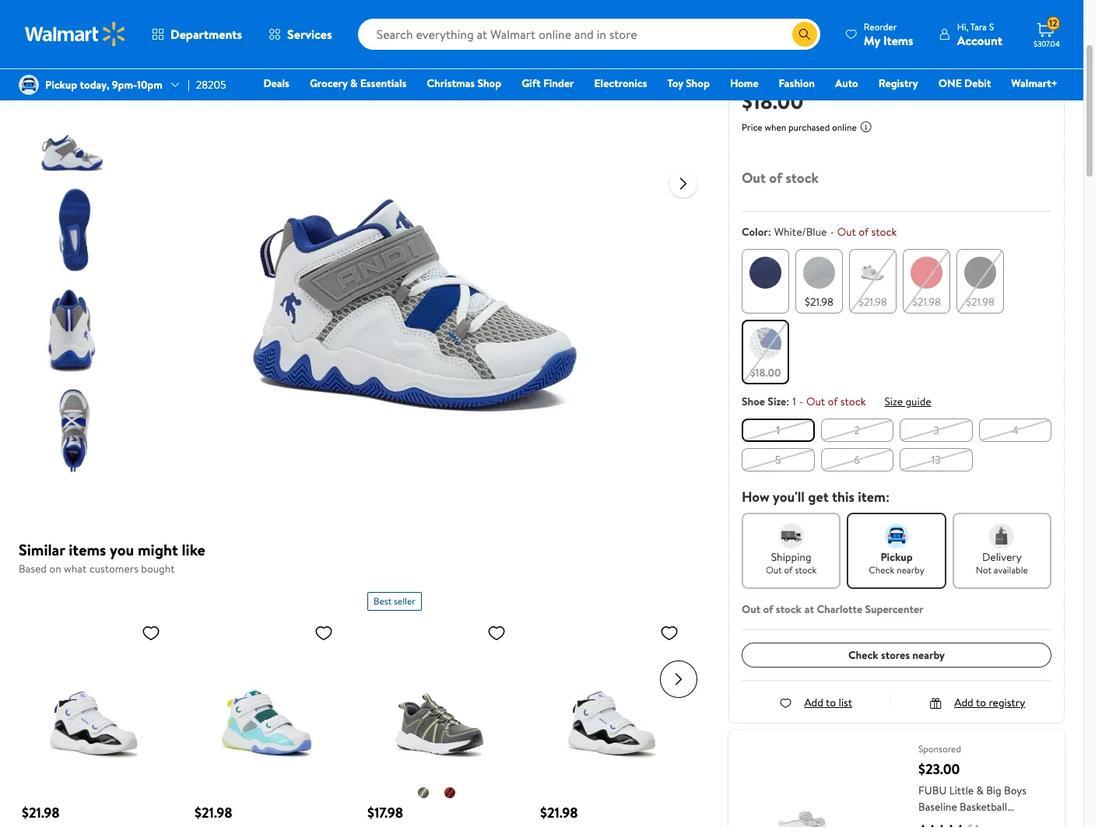 Task type: vqa. For each thing, say whether or not it's contained in the screenshot.
Add to Favorites list, AND1 Little & Big Boys Strap Basketball Sneakers 2.0, Sizes 13-6 icon to the right
yes



Task type: locate. For each thing, give the bounding box(es) containing it.
1 horizontal spatial add to favorites list, and1 little & big boys strap basketball sneakers 2.0, sizes 13-6 image
[[660, 623, 679, 643]]

on
[[49, 561, 61, 577]]

pickup check nearby
[[869, 550, 925, 577]]

1 horizontal spatial to
[[976, 695, 986, 711]]

little up 'baseline'
[[950, 783, 974, 799]]

0 horizontal spatial shop
[[478, 76, 502, 91]]

1 vertical spatial big
[[987, 783, 1002, 799]]

2 horizontal spatial 6
[[1005, 816, 1011, 828]]

2 to from the left
[[976, 695, 986, 711]]

0 horizontal spatial little
[[785, 10, 821, 31]]

size
[[768, 394, 787, 410], [885, 394, 903, 410]]

1 vertical spatial 13-
[[991, 816, 1005, 828]]

fubu
[[919, 783, 947, 799]]

pickup left today,
[[45, 77, 77, 93]]

0 horizontal spatial &
[[350, 76, 358, 91]]

1 horizontal spatial 6
[[867, 33, 875, 55]]

next media item image
[[674, 174, 693, 193]]

4 product group from the left
[[540, 586, 685, 828]]

shop right christmas
[[478, 76, 502, 91]]

of down intent image for shipping at the bottom right
[[784, 564, 793, 577]]

1 vertical spatial $18.00
[[750, 365, 781, 381]]

1
[[793, 394, 796, 410], [776, 423, 780, 438]]

add to favorites list, athletic works little & big boys slip-on athletic sneakers, sizes 13-6 image
[[487, 623, 506, 643]]

0 horizontal spatial 1
[[776, 423, 780, 438]]

1 vertical spatial 1
[[776, 423, 780, 438]]

auto
[[835, 76, 859, 91]]

2 horizontal spatial &
[[977, 783, 984, 799]]

items
[[884, 32, 914, 49]]

1 and1 little & big boys strap basketball sneakers 2.0, sizes 13-6 image from the left
[[22, 617, 167, 762]]

legal information image
[[860, 121, 873, 133]]

shop
[[478, 76, 502, 91], [686, 76, 710, 91]]

1 size from the left
[[768, 394, 787, 410]]

0 horizontal spatial and1 little & big boys strap basketball sneakers 2.0, sizes 13-6 image
[[22, 617, 167, 762]]

next slide for similar items you might like list image
[[660, 661, 698, 698]]

list
[[839, 695, 853, 711]]

nearby inside check stores nearby button
[[913, 648, 945, 663]]

$18.00 up shoe
[[750, 365, 781, 381]]

size right shoe
[[768, 394, 787, 410]]

0 vertical spatial pickup
[[45, 77, 77, 93]]

0 vertical spatial -
[[830, 224, 834, 240]]

one
[[939, 76, 962, 91]]

product group containing $17.98
[[367, 586, 512, 828]]

1 up 1 button
[[793, 394, 796, 410]]

gift finder link
[[515, 75, 581, 92]]

hi,
[[957, 20, 969, 33]]

sponsored $23.00 fubu little & big boys baseline basketball sneakers, sizes 13-6
[[919, 743, 1027, 828]]

guide
[[906, 394, 932, 410]]

red image
[[444, 787, 456, 799]]

1 horizontal spatial 13-
[[991, 816, 1005, 828]]

nearby inside pickup check nearby
[[897, 564, 925, 577]]

1 shop from the left
[[478, 76, 502, 91]]

1 horizontal spatial add
[[955, 695, 974, 711]]

1 vertical spatial &
[[350, 76, 358, 91]]

departments
[[171, 26, 242, 43]]

1 horizontal spatial -
[[830, 224, 834, 240]]

3 product group from the left
[[367, 586, 512, 828]]

13- inside and1 little & big boys strap basketball sneakers, sizes 13-6
[[847, 33, 867, 55]]

1 vertical spatial nearby
[[913, 648, 945, 663]]

add to favorites list, and1 little & big boys strap basketball sneakers 2.0, sizes 13-6 image
[[315, 623, 333, 643], [660, 623, 679, 643]]

1 horizontal spatial big
[[987, 783, 1002, 799]]

$21.98
[[805, 294, 834, 310], [859, 294, 888, 310], [912, 294, 941, 310], [966, 294, 995, 310], [22, 803, 60, 823], [195, 803, 232, 823], [540, 803, 578, 823]]

1 horizontal spatial little
[[950, 783, 974, 799]]

$23.00 group
[[729, 730, 1065, 828]]

shop right toy
[[686, 76, 710, 91]]

0 vertical spatial basketball
[[940, 10, 1010, 31]]

and1
[[742, 10, 781, 31]]

check down the intent image for pickup
[[869, 564, 895, 577]]

$18.00 up the when
[[742, 86, 804, 116]]

0 horizontal spatial 13-
[[847, 33, 867, 55]]

how you'll get this item:
[[742, 487, 890, 507]]

Walmart Site-Wide search field
[[358, 19, 820, 50]]

out down intent image for shipping at the bottom right
[[766, 564, 782, 577]]

0 vertical spatial sizes
[[810, 33, 843, 55]]

nearby down the intent image for pickup
[[897, 564, 925, 577]]

size left guide
[[885, 394, 903, 410]]

0 vertical spatial 1
[[793, 394, 796, 410]]

1 horizontal spatial sizes
[[966, 816, 989, 828]]

color
[[742, 224, 768, 240]]

0 vertical spatial &
[[824, 10, 835, 31]]

| 28205
[[188, 77, 226, 93]]

little inside and1 little & big boys strap basketball sneakers, sizes 13-6
[[785, 10, 821, 31]]

0 vertical spatial boys
[[865, 10, 896, 31]]

1 horizontal spatial boys
[[1004, 783, 1027, 799]]

0 vertical spatial :
[[768, 224, 771, 240]]

basketball right 'baseline'
[[960, 800, 1008, 815]]

intent image for pickup image
[[884, 524, 909, 549]]

1 vertical spatial basketball
[[960, 800, 1008, 815]]

to left list
[[826, 695, 836, 711]]

- right white/blue
[[830, 224, 834, 240]]

1 vertical spatial check
[[849, 648, 879, 663]]

home link
[[723, 75, 766, 92]]

1 vertical spatial little
[[950, 783, 974, 799]]

big right fubu
[[987, 783, 1002, 799]]

account
[[957, 32, 1003, 49]]

1 horizontal spatial shop
[[686, 76, 710, 91]]

how
[[742, 487, 770, 507]]

1 add from the left
[[805, 695, 824, 711]]

4 button
[[979, 419, 1052, 442]]

0 vertical spatial $18.00
[[742, 86, 804, 116]]

basketball inside and1 little & big boys strap basketball sneakers, sizes 13-6
[[940, 10, 1010, 31]]

registry link
[[872, 75, 926, 92]]

1 horizontal spatial pickup
[[881, 550, 913, 565]]

of
[[769, 168, 783, 188], [859, 224, 869, 240], [828, 394, 838, 410], [784, 564, 793, 577], [763, 602, 774, 617]]

2 add to favorites list, and1 little & big boys strap basketball sneakers 2.0, sizes 13-6 image from the left
[[660, 623, 679, 643]]

0 horizontal spatial 6
[[854, 452, 860, 468]]

: up 1 button
[[787, 394, 790, 410]]

2 vertical spatial &
[[977, 783, 984, 799]]

2 and1 little & big boys strap basketball sneakers 2.0, sizes 13-6 image from the left
[[195, 617, 339, 762]]

white/blue
[[774, 224, 827, 240]]

when
[[765, 121, 787, 134]]

check stores nearby
[[849, 648, 945, 663]]

0 horizontal spatial size
[[768, 394, 787, 410]]

and1 little & big boys strap basketball sneakers 2.0, sizes 13-6 image
[[22, 617, 167, 762], [195, 617, 339, 762], [540, 617, 685, 762]]

0 horizontal spatial add
[[805, 695, 824, 711]]

shop for toy shop
[[686, 76, 710, 91]]

check stores nearby button
[[742, 643, 1052, 668]]

reorder
[[864, 20, 897, 33]]

little
[[785, 10, 821, 31], [950, 783, 974, 799]]

2 button
[[821, 419, 894, 442]]

size guide button
[[885, 394, 932, 410]]

you
[[110, 540, 134, 561]]

check inside pickup check nearby
[[869, 564, 895, 577]]

0 horizontal spatial add to favorites list, and1 little & big boys strap basketball sneakers 2.0, sizes 13-6 image
[[315, 623, 333, 643]]

& right search icon
[[824, 10, 835, 31]]

product group
[[22, 586, 167, 828], [195, 586, 339, 828], [367, 586, 512, 828], [540, 586, 685, 828]]

1 vertical spatial :
[[787, 394, 790, 410]]

out down price
[[742, 168, 766, 188]]

3 and1 little & big boys strap basketball sneakers 2.0, sizes 13-6 image from the left
[[540, 617, 685, 762]]

1 horizontal spatial and1 little & big boys strap basketball sneakers 2.0, sizes 13-6 image
[[195, 617, 339, 762]]

 image
[[19, 75, 39, 95]]

|
[[188, 77, 190, 93]]

of up 2 button at the right
[[828, 394, 838, 410]]

- up 1 button
[[799, 394, 804, 410]]

0 vertical spatial little
[[785, 10, 821, 31]]

services button
[[255, 16, 345, 53]]

2 shop from the left
[[686, 76, 710, 91]]

0 vertical spatial check
[[869, 564, 895, 577]]

sneakers, down and1
[[742, 33, 807, 55]]

0 horizontal spatial sizes
[[810, 33, 843, 55]]

check left stores
[[849, 648, 879, 663]]

1 horizontal spatial :
[[787, 394, 790, 410]]

pickup down the intent image for pickup
[[881, 550, 913, 565]]

nearby for pickup check nearby
[[897, 564, 925, 577]]

departments button
[[139, 16, 255, 53]]

2 add from the left
[[955, 695, 974, 711]]

28205
[[196, 77, 226, 93]]

of left at
[[763, 602, 774, 617]]

to
[[826, 695, 836, 711], [976, 695, 986, 711]]

1 add to favorites list, and1 little & big boys strap basketball sneakers 2.0, sizes 13-6 image from the left
[[315, 623, 333, 643]]

out left at
[[742, 602, 761, 617]]

1 horizontal spatial size
[[885, 394, 903, 410]]

0 vertical spatial 6
[[867, 33, 875, 55]]

sizes
[[810, 33, 843, 55], [966, 816, 989, 828]]

4
[[1012, 423, 1019, 438]]

christmas
[[427, 76, 475, 91]]

2 vertical spatial 6
[[1005, 816, 1011, 828]]

(4.3)
[[792, 59, 810, 72]]

strap
[[900, 10, 937, 31]]

pickup today, 9pm-10pm
[[45, 77, 163, 93]]

supercenter
[[865, 602, 924, 617]]

out of stock at charlotte supercenter
[[742, 602, 924, 617]]

shipping out of stock
[[766, 550, 817, 577]]

2 horizontal spatial and1 little & big boys strap basketball sneakers 2.0, sizes 13-6 image
[[540, 617, 685, 762]]

5 button
[[742, 448, 815, 472]]

out up 1 button
[[807, 394, 825, 410]]

deals
[[263, 76, 290, 91]]

1 vertical spatial sizes
[[966, 816, 989, 828]]

add left registry
[[955, 695, 974, 711]]

out right white/blue
[[838, 224, 856, 240]]

1 up 5 'button'
[[776, 423, 780, 438]]

big inside and1 little & big boys strap basketball sneakers, sizes 13-6
[[839, 10, 861, 31]]

basketball inside sponsored $23.00 fubu little & big boys baseline basketball sneakers, sizes 13-6
[[960, 800, 1008, 815]]

1 horizontal spatial sneakers,
[[919, 816, 963, 828]]

0 vertical spatial 13-
[[847, 33, 867, 55]]

& inside sponsored $23.00 fubu little & big boys baseline basketball sneakers, sizes 13-6
[[977, 783, 984, 799]]

little inside sponsored $23.00 fubu little & big boys baseline basketball sneakers, sizes 13-6
[[950, 783, 974, 799]]

pickup inside pickup check nearby
[[881, 550, 913, 565]]

0 horizontal spatial boys
[[865, 10, 896, 31]]

1 vertical spatial pickup
[[881, 550, 913, 565]]

1 vertical spatial boys
[[1004, 783, 1027, 799]]

and1 little & big boys strap basketball sneakers, sizes 13-6
[[742, 10, 1010, 55]]

$21.98 button
[[796, 249, 843, 314], [849, 249, 897, 314], [903, 249, 951, 314], [957, 249, 1004, 314]]

: left white/blue
[[768, 224, 771, 240]]

shoe size list
[[739, 416, 1055, 475]]

sneakers, inside sponsored $23.00 fubu little & big boys baseline basketball sneakers, sizes 13-6
[[919, 816, 963, 828]]

to left registry
[[976, 695, 986, 711]]

grocery & essentials
[[310, 76, 407, 91]]

debit
[[965, 76, 991, 91]]

:
[[768, 224, 771, 240], [787, 394, 790, 410]]

0 horizontal spatial big
[[839, 10, 861, 31]]

1 vertical spatial -
[[799, 394, 804, 410]]

add left list
[[805, 695, 824, 711]]

0 vertical spatial nearby
[[897, 564, 925, 577]]

0 horizontal spatial to
[[826, 695, 836, 711]]

add for add to list
[[805, 695, 824, 711]]

1 horizontal spatial &
[[824, 10, 835, 31]]

0 horizontal spatial sneakers,
[[742, 33, 807, 55]]

1 vertical spatial 6
[[854, 452, 860, 468]]

sneakers, down 'baseline'
[[919, 816, 963, 828]]

0 vertical spatial sneakers,
[[742, 33, 807, 55]]

best
[[374, 594, 392, 608]]

color list
[[739, 246, 1055, 388]]

1 vertical spatial sneakers,
[[919, 816, 963, 828]]

1 to from the left
[[826, 695, 836, 711]]

nearby right stores
[[913, 648, 945, 663]]

little right and1
[[785, 10, 821, 31]]

basketball up "account" at the right of the page
[[940, 10, 1010, 31]]

of inside shipping out of stock
[[784, 564, 793, 577]]

available
[[994, 564, 1028, 577]]

4 $21.98 button from the left
[[957, 249, 1004, 314]]

shipping
[[771, 550, 812, 565]]

13-
[[847, 33, 867, 55], [991, 816, 1005, 828]]

out inside shipping out of stock
[[766, 564, 782, 577]]

0 horizontal spatial pickup
[[45, 77, 77, 93]]

& right fubu
[[977, 783, 984, 799]]

& right grocery
[[350, 76, 358, 91]]

big left reorder
[[839, 10, 861, 31]]

at
[[805, 602, 814, 617]]

sneakers,
[[742, 33, 807, 55], [919, 816, 963, 828]]

gift finder
[[522, 76, 574, 91]]

0 vertical spatial big
[[839, 10, 861, 31]]



Task type: describe. For each thing, give the bounding box(es) containing it.
customers
[[89, 561, 139, 577]]

$23.00
[[919, 760, 960, 779]]

size guide
[[885, 394, 932, 410]]

registry
[[879, 76, 919, 91]]

3
[[934, 423, 939, 438]]

get
[[808, 487, 829, 507]]

2
[[854, 423, 860, 438]]

this
[[832, 487, 855, 507]]

gift
[[522, 76, 541, 91]]

12
[[1050, 17, 1058, 30]]

3 button
[[900, 419, 973, 442]]

to for list
[[826, 695, 836, 711]]

search icon image
[[799, 28, 811, 40]]

& inside and1 little & big boys strap basketball sneakers, sizes 13-6
[[824, 10, 835, 31]]

13
[[932, 452, 941, 468]]

add to favorites list, and1 little & big boys strap basketball sneakers 2.0, sizes 13-6 image for fourth product group from the left
[[660, 623, 679, 643]]

what
[[64, 561, 87, 577]]

item:
[[858, 487, 890, 507]]

$18.00 inside "button"
[[750, 365, 781, 381]]

registry
[[989, 695, 1026, 711]]

6 button
[[821, 448, 894, 472]]

fashion
[[779, 76, 815, 91]]

intent image for delivery image
[[990, 524, 1015, 549]]

add for add to registry
[[955, 695, 974, 711]]

and1 little & big boys strap basketball sneakers 2.0, sizes 13-6 image for fourth product group from the left's add to favorites list, and1 little & big boys strap basketball sneakers 2.0, sizes 13-6 image
[[540, 617, 685, 762]]

2 $21.98 button from the left
[[849, 249, 897, 314]]

9pm-
[[112, 77, 137, 93]]

6 inside and1 little & big boys strap basketball sneakers, sizes 13-6
[[867, 33, 875, 55]]

1 $21.98 button from the left
[[796, 249, 843, 314]]

walmart image
[[25, 22, 126, 47]]

might
[[138, 540, 178, 561]]

grocery
[[310, 76, 348, 91]]

boys inside and1 little & big boys strap basketball sneakers, sizes 13-6
[[865, 10, 896, 31]]

reorder my items
[[864, 20, 914, 49]]

fubu little & big boys baseline basketball sneakers, sizes 13-6 image
[[741, 743, 906, 828]]

pickup for check
[[881, 550, 913, 565]]

add to list
[[805, 695, 853, 711]]

toy
[[668, 76, 683, 91]]

13 button
[[900, 448, 973, 472]]

bought
[[141, 561, 175, 577]]

to for registry
[[976, 695, 986, 711]]

shop for christmas shop
[[478, 76, 502, 91]]

price
[[742, 121, 763, 134]]

big inside sponsored $23.00 fubu little & big boys baseline basketball sneakers, sizes 13-6
[[987, 783, 1002, 799]]

delivery
[[983, 550, 1022, 565]]

hi, tara s account
[[957, 20, 1003, 49]]

based
[[19, 561, 47, 577]]

add to list button
[[780, 695, 853, 711]]

check inside button
[[849, 648, 879, 663]]

6 inside button
[[854, 452, 860, 468]]

2 product group from the left
[[195, 586, 339, 828]]

similar items you might like based on what customers bought
[[19, 540, 205, 577]]

add to favorites list, and1 little & big boys strap basketball sneakers 2.0, sizes 13-6 image
[[142, 623, 160, 643]]

Search search field
[[358, 19, 820, 50]]

christmas shop
[[427, 76, 502, 91]]

electronics link
[[587, 75, 654, 92]]

sizes inside sponsored $23.00 fubu little & big boys baseline basketball sneakers, sizes 13-6
[[966, 816, 989, 828]]

1 horizontal spatial 1
[[793, 394, 796, 410]]

today,
[[80, 77, 109, 93]]

of right white/blue
[[859, 224, 869, 240]]

add to favorites list, and1 little & big boys strap basketball sneakers 2.0, sizes 13-6 image for 3rd product group from right
[[315, 623, 333, 643]]

nearby for check stores nearby
[[913, 648, 945, 663]]

6 inside sponsored $23.00 fubu little & big boys baseline basketball sneakers, sizes 13-6
[[1005, 816, 1011, 828]]

of down the when
[[769, 168, 783, 188]]

seller
[[394, 594, 416, 608]]

one debit
[[939, 76, 991, 91]]

you'll
[[773, 487, 805, 507]]

1 inside button
[[776, 423, 780, 438]]

stock inside shipping out of stock
[[795, 564, 817, 577]]

reviews
[[831, 59, 861, 72]]

grocery & essentials link
[[303, 75, 414, 92]]

add to registry
[[955, 695, 1026, 711]]

gray image
[[417, 787, 430, 799]]

stores
[[881, 648, 910, 663]]

sponsored
[[919, 743, 962, 756]]

sneakers, inside and1 little & big boys strap basketball sneakers, sizes 13-6
[[742, 33, 807, 55]]

walmart+
[[1012, 76, 1058, 91]]

and1 little & big boys strap basketball sneakers 2.0, sizes 13-6 image for add to favorites list, and1 little & big boys strap basketball sneakers 2.0, sizes 13-6 icon
[[22, 617, 167, 762]]

toy shop link
[[661, 75, 717, 92]]

intent image for shipping image
[[779, 524, 804, 549]]

best seller
[[374, 594, 416, 608]]

color : white/blue - out of stock
[[742, 224, 897, 240]]

athletic works little & big boys slip-on athletic sneakers, sizes 13-6 image
[[367, 617, 512, 762]]

fashion link
[[772, 75, 822, 92]]

tara
[[971, 20, 987, 33]]

like
[[182, 540, 205, 561]]

auto link
[[828, 75, 866, 92]]

price when purchased online
[[742, 121, 857, 134]]

services
[[287, 26, 332, 43]]

and1 little & big boys strap basketball sneakers, sizes 13-6 - image 1 of 5 image
[[26, 0, 118, 75]]

and1 little & big boys strap basketball sneakers, sizes 13-6 - image 5 of 5 image
[[26, 385, 118, 476]]

electronics
[[594, 76, 647, 91]]

$18.00 button
[[742, 320, 789, 385]]

boys inside sponsored $23.00 fubu little & big boys baseline basketball sneakers, sizes 13-6
[[1004, 783, 1027, 799]]

2 size from the left
[[885, 394, 903, 410]]

0 horizontal spatial -
[[799, 394, 804, 410]]

3 $21.98 button from the left
[[903, 249, 951, 314]]

13- inside sponsored $23.00 fubu little & big boys baseline basketball sneakers, sizes 13-6
[[991, 816, 1005, 828]]

online
[[832, 121, 857, 134]]

$17.98
[[367, 803, 403, 823]]

& inside 'link'
[[350, 76, 358, 91]]

my
[[864, 32, 881, 49]]

s
[[989, 20, 994, 33]]

1 button
[[742, 419, 815, 442]]

toy shop
[[668, 76, 710, 91]]

charlotte
[[817, 602, 863, 617]]

263
[[814, 59, 829, 72]]

and1 little & big boys strap basketball sneakers 2.0, sizes 13-6 image for add to favorites list, and1 little & big boys strap basketball sneakers 2.0, sizes 13-6 image corresponding to 3rd product group from right
[[195, 617, 339, 762]]

and1 little & big boys strap basketball sneakers, sizes 13-6 image
[[175, 0, 657, 443]]

and1 little & big boys strap basketball sneakers, sizes 13-6 - image 2 of 5 image
[[26, 84, 118, 175]]

sizes inside and1 little & big boys strap basketball sneakers, sizes 13-6
[[810, 33, 843, 55]]

263 reviews link
[[810, 59, 861, 72]]

christmas shop link
[[420, 75, 509, 92]]

home
[[730, 76, 759, 91]]

one debit link
[[932, 75, 998, 92]]

and1 little & big boys strap basketball sneakers, sizes 13-6 - image 4 of 5 image
[[26, 285, 118, 376]]

finder
[[543, 76, 574, 91]]

pickup for today,
[[45, 77, 77, 93]]

and1 little & big boys strap basketball sneakers, sizes 13-6 - image 3 of 5 image
[[26, 185, 118, 276]]

0 horizontal spatial :
[[768, 224, 771, 240]]

shoe size : 1 - out of stock
[[742, 394, 866, 410]]

1 product group from the left
[[22, 586, 167, 828]]

not
[[976, 564, 992, 577]]



